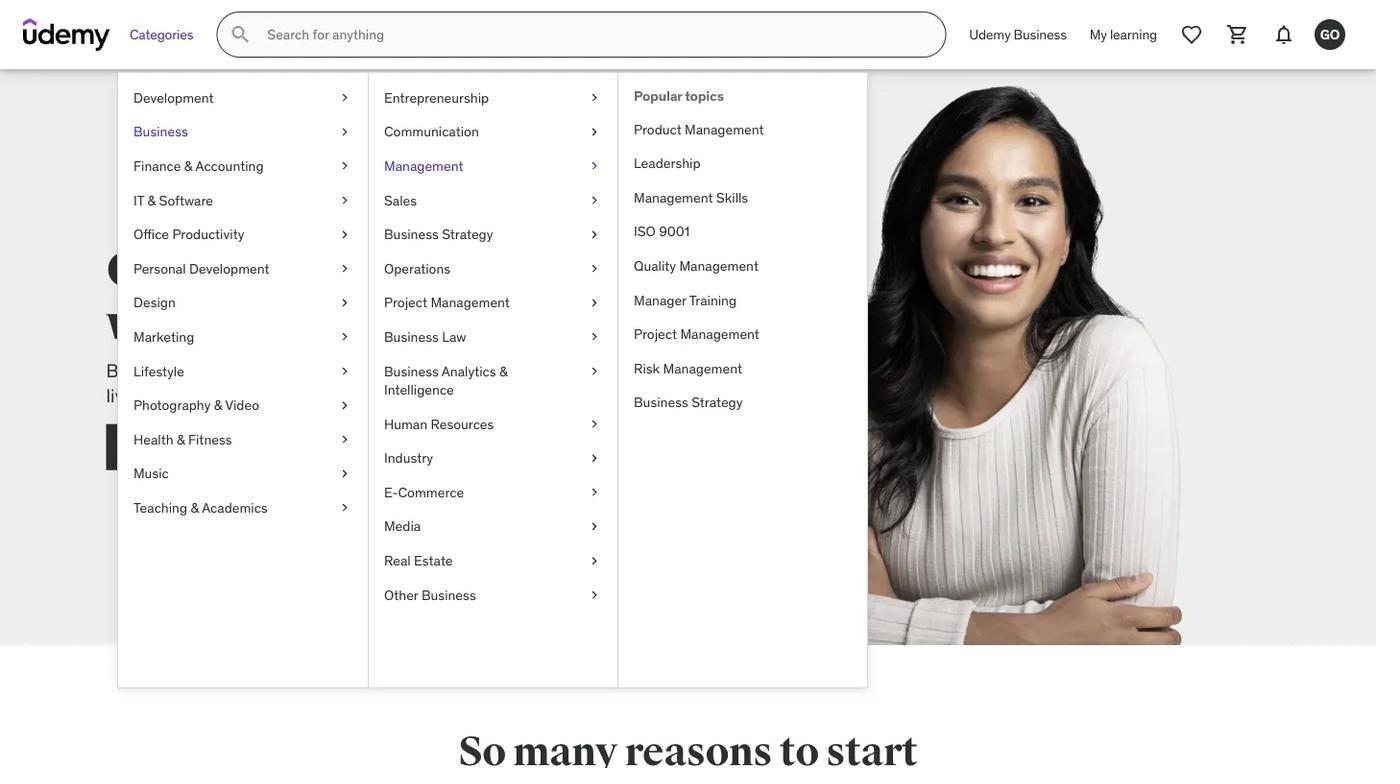 Task type: describe. For each thing, give the bounding box(es) containing it.
with
[[106, 293, 208, 354]]

entrepreneurship link
[[369, 81, 618, 115]]

including
[[167, 385, 242, 408]]

teaching
[[134, 499, 187, 517]]

operations
[[384, 260, 451, 277]]

risk management link
[[619, 352, 868, 386]]

design
[[134, 294, 176, 311]]

iso 9001
[[634, 223, 690, 240]]

accounting
[[196, 157, 264, 175]]

xsmall image for project management
[[587, 294, 602, 312]]

change
[[321, 359, 381, 382]]

business up operations on the left of page
[[384, 226, 439, 243]]

my learning link
[[1079, 12, 1169, 58]]

finance & accounting
[[134, 157, 264, 175]]

management for risk management link
[[664, 360, 743, 377]]

xsmall image for management
[[587, 157, 602, 176]]

xsmall image for human resources
[[587, 415, 602, 434]]

sales link
[[369, 183, 618, 218]]

management element
[[618, 73, 868, 688]]

management down communication
[[384, 157, 464, 175]]

law
[[442, 328, 466, 346]]

teaching & academics
[[134, 499, 268, 517]]

leadership link
[[619, 146, 868, 181]]

shopping cart with 0 items image
[[1227, 23, 1250, 46]]

analytics
[[442, 363, 496, 380]]

instructor
[[203, 359, 281, 382]]

your
[[246, 385, 281, 408]]

business analytics & intelligence link
[[369, 354, 618, 407]]

e-commerce
[[384, 484, 464, 501]]

management for the quality management "link"
[[680, 257, 759, 275]]

management skills
[[634, 189, 749, 206]]

project management for law
[[384, 294, 510, 311]]

other
[[384, 587, 419, 604]]

business strategy for leftmost 'business strategy' link
[[384, 226, 493, 243]]

xsmall image for teaching & academics
[[337, 499, 353, 518]]

photography
[[134, 397, 211, 414]]

popular
[[634, 87, 682, 105]]

& for academics
[[191, 499, 199, 517]]

manager
[[634, 291, 687, 309]]

become
[[106, 359, 174, 382]]

academics
[[202, 499, 268, 517]]

intelligence
[[384, 381, 454, 399]]

health & fitness link
[[118, 423, 368, 457]]

xsmall image for business law
[[587, 328, 602, 347]]

product
[[634, 120, 682, 138]]

submit search image
[[229, 23, 252, 46]]

my learning
[[1090, 26, 1158, 43]]

xsmall image for real estate
[[587, 552, 602, 571]]

strategy for leftmost 'business strategy' link
[[442, 226, 493, 243]]

industry
[[384, 450, 433, 467]]

xsmall image for finance & accounting
[[337, 157, 353, 176]]

other business
[[384, 587, 476, 604]]

lifestyle
[[134, 363, 184, 380]]

communication
[[384, 123, 479, 140]]

personal
[[134, 260, 186, 277]]

xsmall image for entrepreneurship
[[587, 88, 602, 107]]

0 vertical spatial development
[[134, 89, 214, 106]]

quality management
[[634, 257, 759, 275]]

human resources
[[384, 416, 494, 433]]

—
[[147, 385, 163, 408]]

xsmall image for other business
[[587, 586, 602, 605]]

xsmall image for development
[[337, 88, 353, 107]]

design link
[[118, 286, 368, 320]]

real estate link
[[369, 544, 618, 578]]

teaching & academics link
[[118, 491, 368, 525]]

9001
[[659, 223, 690, 240]]

xsmall image for it & software
[[337, 191, 353, 210]]

& for accounting
[[184, 157, 193, 175]]

health & fitness
[[134, 431, 232, 448]]

finance
[[134, 157, 181, 175]]

wishlist image
[[1181, 23, 1204, 46]]

business law
[[384, 328, 466, 346]]

project management link for risk management
[[619, 317, 868, 352]]

go
[[1321, 26, 1341, 43]]

project for risk
[[634, 326, 677, 343]]

xsmall image for business strategy
[[587, 225, 602, 244]]

development link
[[118, 81, 368, 115]]

other business link
[[369, 578, 618, 613]]

Search for anything text field
[[264, 18, 923, 51]]

business link
[[118, 115, 368, 149]]

topics
[[685, 87, 724, 105]]

xsmall image for music
[[337, 465, 353, 483]]

xsmall image for media
[[587, 518, 602, 536]]

it & software link
[[118, 183, 368, 218]]

udemy image
[[23, 18, 111, 51]]

& for software
[[148, 191, 156, 209]]

fitness
[[188, 431, 232, 448]]

xsmall image for sales
[[587, 191, 602, 210]]

business analytics & intelligence
[[384, 363, 508, 399]]

& for video
[[214, 397, 222, 414]]

business strategy for 'business strategy' link to the right
[[634, 394, 743, 411]]

come
[[106, 240, 238, 300]]

management for product management link
[[685, 120, 765, 138]]

iso
[[634, 223, 656, 240]]

health
[[134, 431, 173, 448]]

udemy business
[[970, 26, 1067, 43]]

communication link
[[369, 115, 618, 149]]

started
[[248, 437, 300, 457]]

xsmall image for office productivity
[[337, 225, 353, 244]]

e-commerce link
[[369, 476, 618, 510]]

product management
[[634, 120, 765, 138]]

get started
[[220, 437, 300, 457]]

management for business law project management link
[[431, 294, 510, 311]]

entrepreneurship
[[384, 89, 489, 106]]



Task type: locate. For each thing, give the bounding box(es) containing it.
xsmall image inside management link
[[587, 157, 602, 176]]

go link
[[1308, 12, 1354, 58]]

xsmall image inside finance & accounting link
[[337, 157, 353, 176]]

development down categories dropdown button
[[134, 89, 214, 106]]

1 vertical spatial business strategy link
[[619, 386, 868, 420]]

industry link
[[369, 442, 618, 476]]

get started link
[[106, 425, 414, 471]]

come teach with us become an instructor and change lives — including your own
[[106, 240, 381, 408]]

management up training
[[680, 257, 759, 275]]

human resources link
[[369, 407, 618, 442]]

xsmall image for marketing
[[337, 328, 353, 347]]

management down training
[[681, 326, 760, 343]]

xsmall image inside business law link
[[587, 328, 602, 347]]

productivity
[[172, 226, 244, 243]]

real
[[384, 552, 411, 570]]

& right finance
[[184, 157, 193, 175]]

udemy
[[970, 26, 1011, 43]]

xsmall image inside business link
[[337, 123, 353, 141]]

0 horizontal spatial project management link
[[369, 286, 618, 320]]

human
[[384, 416, 428, 433]]

manager training
[[634, 291, 737, 309]]

management inside "link"
[[680, 257, 759, 275]]

strategy down sales link
[[442, 226, 493, 243]]

0 vertical spatial project
[[384, 294, 428, 311]]

sales
[[384, 191, 417, 209]]

project management link inside management "element"
[[619, 317, 868, 352]]

training
[[690, 291, 737, 309]]

xsmall image inside music link
[[337, 465, 353, 483]]

real estate
[[384, 552, 453, 570]]

1 horizontal spatial project
[[634, 326, 677, 343]]

1 horizontal spatial strategy
[[692, 394, 743, 411]]

music link
[[118, 457, 368, 491]]

xsmall image inside teaching & academics link
[[337, 499, 353, 518]]

e-
[[384, 484, 398, 501]]

xsmall image inside health & fitness link
[[337, 430, 353, 449]]

own
[[285, 385, 319, 408]]

business strategy up operations on the left of page
[[384, 226, 493, 243]]

management right the risk
[[664, 360, 743, 377]]

business strategy down risk management
[[634, 394, 743, 411]]

business strategy link down management link
[[369, 218, 618, 252]]

1 vertical spatial strategy
[[692, 394, 743, 411]]

1 horizontal spatial business strategy link
[[619, 386, 868, 420]]

development down office productivity link
[[189, 260, 270, 277]]

notifications image
[[1273, 23, 1296, 46]]

project management up law
[[384, 294, 510, 311]]

xsmall image
[[587, 88, 602, 107], [337, 123, 353, 141], [587, 123, 602, 141], [337, 157, 353, 176], [587, 157, 602, 176], [337, 294, 353, 312], [337, 362, 353, 381], [587, 362, 602, 381], [337, 396, 353, 415], [587, 449, 602, 468], [337, 499, 353, 518], [587, 552, 602, 571]]

management link
[[369, 149, 618, 183]]

media
[[384, 518, 421, 535]]

risk management
[[634, 360, 743, 377]]

& inside "business analytics & intelligence"
[[500, 363, 508, 380]]

xsmall image inside development link
[[337, 88, 353, 107]]

project management link down training
[[619, 317, 868, 352]]

learning
[[1111, 26, 1158, 43]]

xsmall image for business analytics & intelligence
[[587, 362, 602, 381]]

business inside "business analytics & intelligence"
[[384, 363, 439, 380]]

xsmall image for personal development
[[337, 259, 353, 278]]

1 horizontal spatial project management link
[[619, 317, 868, 352]]

product management link
[[619, 112, 868, 146]]

strategy
[[442, 226, 493, 243], [692, 394, 743, 411]]

risk
[[634, 360, 660, 377]]

business up intelligence
[[384, 363, 439, 380]]

xsmall image inside real estate link
[[587, 552, 602, 571]]

teach
[[247, 240, 372, 300]]

project down manager at top
[[634, 326, 677, 343]]

development
[[134, 89, 214, 106], [189, 260, 270, 277]]

media link
[[369, 510, 618, 544]]

strategy for 'business strategy' link to the right
[[692, 394, 743, 411]]

0 horizontal spatial project
[[384, 294, 428, 311]]

photography & video
[[134, 397, 259, 414]]

marketing
[[134, 328, 194, 346]]

project management
[[384, 294, 510, 311], [634, 326, 760, 343]]

xsmall image for lifestyle
[[337, 362, 353, 381]]

iso 9001 link
[[619, 215, 868, 249]]

categories
[[130, 26, 193, 43]]

& right analytics
[[500, 363, 508, 380]]

marketing link
[[118, 320, 368, 354]]

xsmall image
[[337, 88, 353, 107], [337, 191, 353, 210], [587, 191, 602, 210], [337, 225, 353, 244], [587, 225, 602, 244], [337, 259, 353, 278], [587, 259, 602, 278], [587, 294, 602, 312], [337, 328, 353, 347], [587, 328, 602, 347], [587, 415, 602, 434], [337, 430, 353, 449], [337, 465, 353, 483], [587, 483, 602, 502], [587, 518, 602, 536], [587, 586, 602, 605]]

& inside "link"
[[148, 191, 156, 209]]

xsmall image for communication
[[587, 123, 602, 141]]

1 vertical spatial development
[[189, 260, 270, 277]]

commerce
[[398, 484, 464, 501]]

categories button
[[118, 12, 205, 58]]

xsmall image inside it & software "link"
[[337, 191, 353, 210]]

1 vertical spatial project
[[634, 326, 677, 343]]

business inside management "element"
[[634, 394, 689, 411]]

xsmall image inside the "photography & video" link
[[337, 396, 353, 415]]

& right the it at the left of the page
[[148, 191, 156, 209]]

project management link
[[369, 286, 618, 320], [619, 317, 868, 352]]

xsmall image inside other business link
[[587, 586, 602, 605]]

my
[[1090, 26, 1108, 43]]

1 horizontal spatial project management
[[634, 326, 760, 343]]

business up finance
[[134, 123, 188, 140]]

xsmall image inside office productivity link
[[337, 225, 353, 244]]

and
[[286, 359, 316, 382]]

xsmall image inside the "communication" 'link'
[[587, 123, 602, 141]]

music
[[134, 465, 169, 482]]

finance & accounting link
[[118, 149, 368, 183]]

quality management link
[[619, 249, 868, 283]]

xsmall image for e-commerce
[[587, 483, 602, 502]]

management up law
[[431, 294, 510, 311]]

personal development
[[134, 260, 270, 277]]

us
[[217, 293, 269, 354]]

project management link for business law
[[369, 286, 618, 320]]

business strategy link down risk management
[[619, 386, 868, 420]]

an
[[178, 359, 198, 382]]

resources
[[431, 416, 494, 433]]

business strategy
[[384, 226, 493, 243], [634, 394, 743, 411]]

it
[[134, 191, 144, 209]]

&
[[184, 157, 193, 175], [148, 191, 156, 209], [500, 363, 508, 380], [214, 397, 222, 414], [177, 431, 185, 448], [191, 499, 199, 517]]

project management up risk management
[[634, 326, 760, 343]]

project management for management
[[634, 326, 760, 343]]

0 vertical spatial business strategy
[[384, 226, 493, 243]]

xsmall image inside entrepreneurship "link"
[[587, 88, 602, 107]]

xsmall image inside marketing link
[[337, 328, 353, 347]]

xsmall image inside 'business strategy' link
[[587, 225, 602, 244]]

udemy business link
[[958, 12, 1079, 58]]

it & software
[[134, 191, 213, 209]]

xsmall image for health & fitness
[[337, 430, 353, 449]]

strategy inside management "element"
[[692, 394, 743, 411]]

manager training link
[[619, 283, 868, 317]]

lives
[[106, 385, 143, 408]]

project
[[384, 294, 428, 311], [634, 326, 677, 343]]

business law link
[[369, 320, 618, 354]]

management skills link
[[619, 181, 868, 215]]

xsmall image for photography & video
[[337, 396, 353, 415]]

management for project management link within the management "element"
[[681, 326, 760, 343]]

xsmall image for industry
[[587, 449, 602, 468]]

& right teaching
[[191, 499, 199, 517]]

1 vertical spatial project management
[[634, 326, 760, 343]]

popular topics
[[634, 87, 724, 105]]

1 vertical spatial business strategy
[[634, 394, 743, 411]]

0 vertical spatial business strategy link
[[369, 218, 618, 252]]

xsmall image inside business analytics & intelligence link
[[587, 362, 602, 381]]

xsmall image inside industry link
[[587, 449, 602, 468]]

lifestyle link
[[118, 354, 368, 389]]

leadership
[[634, 155, 701, 172]]

0 vertical spatial strategy
[[442, 226, 493, 243]]

project down operations on the left of page
[[384, 294, 428, 311]]

xsmall image inside sales link
[[587, 191, 602, 210]]

estate
[[414, 552, 453, 570]]

project management link up law
[[369, 286, 618, 320]]

video
[[225, 397, 259, 414]]

management down topics
[[685, 120, 765, 138]]

& right health
[[177, 431, 185, 448]]

0 vertical spatial project management
[[384, 294, 510, 311]]

xsmall image inside e-commerce link
[[587, 483, 602, 502]]

1 horizontal spatial business strategy
[[634, 394, 743, 411]]

xsmall image inside design link
[[337, 294, 353, 312]]

& left video
[[214, 397, 222, 414]]

xsmall image for business
[[337, 123, 353, 141]]

project for business
[[384, 294, 428, 311]]

operations link
[[369, 252, 618, 286]]

office productivity link
[[118, 218, 368, 252]]

0 horizontal spatial project management
[[384, 294, 510, 311]]

xsmall image for operations
[[587, 259, 602, 278]]

office productivity
[[134, 226, 244, 243]]

0 horizontal spatial strategy
[[442, 226, 493, 243]]

xsmall image inside project management link
[[587, 294, 602, 312]]

management
[[685, 120, 765, 138], [384, 157, 464, 175], [634, 189, 713, 206], [680, 257, 759, 275], [431, 294, 510, 311], [681, 326, 760, 343], [664, 360, 743, 377]]

& for fitness
[[177, 431, 185, 448]]

xsmall image inside human resources 'link'
[[587, 415, 602, 434]]

xsmall image inside personal development link
[[337, 259, 353, 278]]

xsmall image inside media link
[[587, 518, 602, 536]]

0 horizontal spatial business strategy
[[384, 226, 493, 243]]

business left law
[[384, 328, 439, 346]]

0 horizontal spatial business strategy link
[[369, 218, 618, 252]]

software
[[159, 191, 213, 209]]

business down the risk
[[634, 394, 689, 411]]

strategy down risk management link
[[692, 394, 743, 411]]

business down estate
[[422, 587, 476, 604]]

business strategy inside management "element"
[[634, 394, 743, 411]]

management up 9001
[[634, 189, 713, 206]]

xsmall image inside lifestyle link
[[337, 362, 353, 381]]

project inside management "element"
[[634, 326, 677, 343]]

project management inside management "element"
[[634, 326, 760, 343]]

office
[[134, 226, 169, 243]]

xsmall image for design
[[337, 294, 353, 312]]

business right udemy
[[1014, 26, 1067, 43]]

get
[[220, 437, 245, 457]]

xsmall image inside the operations link
[[587, 259, 602, 278]]



Task type: vqa. For each thing, say whether or not it's contained in the screenshot.
NASDAQ image
no



